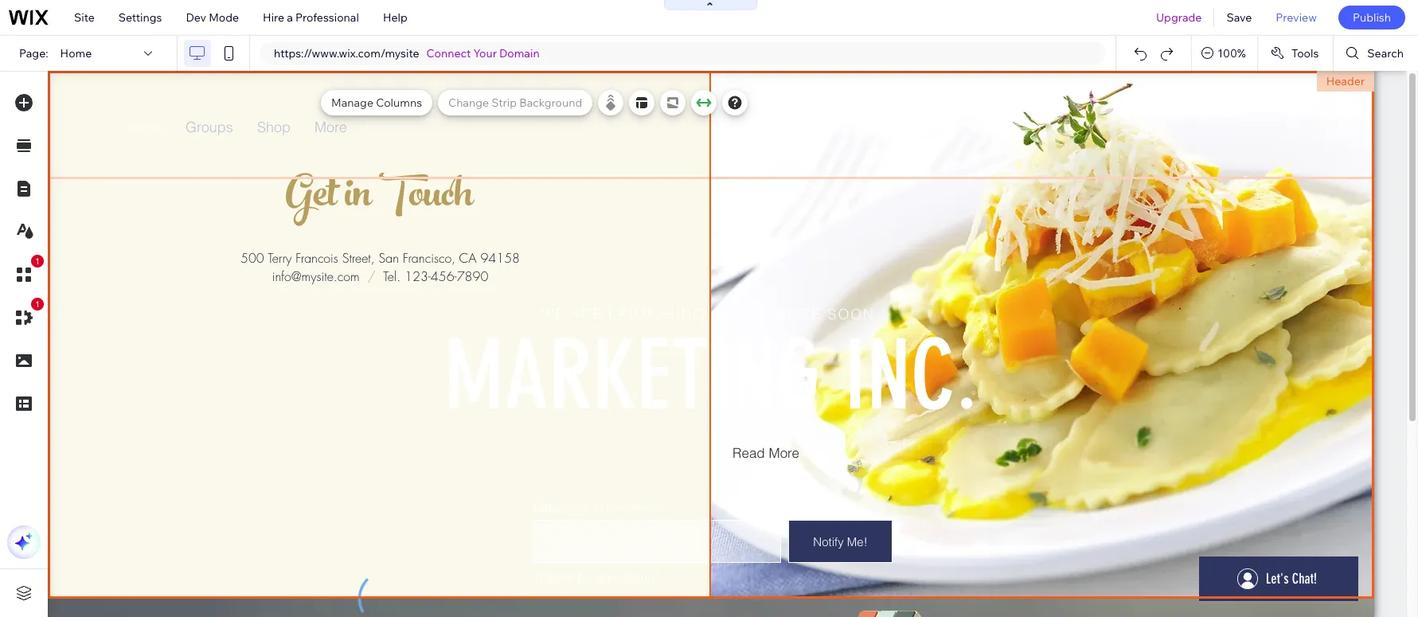 Task type: vqa. For each thing, say whether or not it's contained in the screenshot.
Dev
yes



Task type: describe. For each thing, give the bounding box(es) containing it.
header
[[1326, 74, 1365, 88]]

dev
[[186, 10, 206, 25]]

tools
[[1291, 46, 1319, 61]]

100%
[[1218, 46, 1246, 61]]

domain
[[499, 46, 540, 61]]

a
[[287, 10, 293, 25]]

preview button
[[1264, 0, 1329, 35]]

professional
[[295, 10, 359, 25]]

1 1 button from the top
[[7, 255, 44, 291]]

strip
[[491, 96, 517, 110]]

your
[[473, 46, 497, 61]]

publish
[[1353, 10, 1391, 25]]

hire a professional
[[263, 10, 359, 25]]

publish button
[[1338, 6, 1405, 29]]

mode
[[209, 10, 239, 25]]

upgrade
[[1156, 10, 1202, 25]]

1 1 from the top
[[35, 256, 40, 266]]

2 1 from the top
[[35, 299, 40, 309]]

2 1 button from the top
[[7, 298, 44, 334]]

change strip background
[[448, 96, 582, 110]]

manage columns
[[331, 96, 422, 110]]

preview
[[1276, 10, 1317, 25]]



Task type: locate. For each thing, give the bounding box(es) containing it.
100% button
[[1192, 36, 1257, 71]]

hire
[[263, 10, 284, 25]]

manage
[[331, 96, 373, 110]]

save button
[[1215, 0, 1264, 35]]

1 button
[[7, 255, 44, 291], [7, 298, 44, 334]]

site
[[74, 10, 95, 25]]

search button
[[1334, 36, 1418, 71]]

home
[[60, 46, 92, 61]]

1 vertical spatial 1 button
[[7, 298, 44, 334]]

search
[[1367, 46, 1404, 61]]

tools button
[[1258, 36, 1333, 71]]

https://www.wix.com/mysite
[[274, 46, 419, 61]]

settings
[[118, 10, 162, 25]]

columns
[[376, 96, 422, 110]]

1
[[35, 256, 40, 266], [35, 299, 40, 309]]

help
[[383, 10, 407, 25]]

https://www.wix.com/mysite connect your domain
[[274, 46, 540, 61]]

background
[[519, 96, 582, 110]]

save
[[1227, 10, 1252, 25]]

dev mode
[[186, 10, 239, 25]]

1 vertical spatial 1
[[35, 299, 40, 309]]

0 vertical spatial 1
[[35, 256, 40, 266]]

0 vertical spatial 1 button
[[7, 255, 44, 291]]

change
[[448, 96, 489, 110]]

connect
[[426, 46, 471, 61]]



